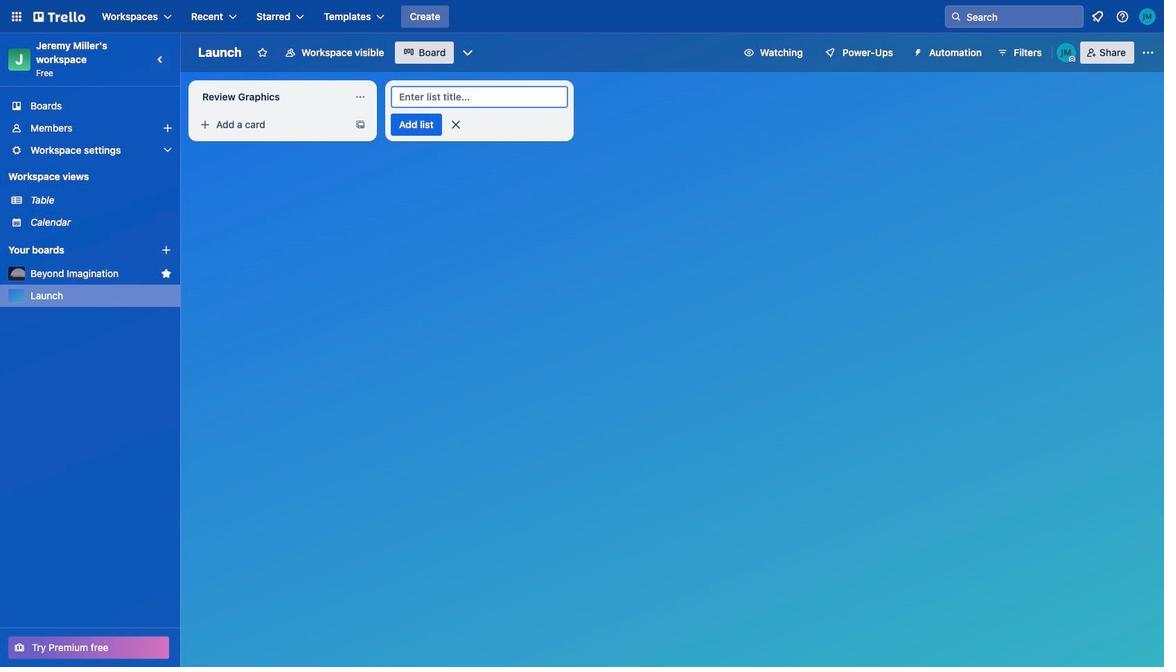 Task type: describe. For each thing, give the bounding box(es) containing it.
jeremy miller (jeremymiller198) image
[[1057, 43, 1077, 62]]

jeremy miller (jeremymiller198) image
[[1140, 8, 1156, 25]]

customize views image
[[461, 46, 475, 60]]

create from template… image
[[355, 119, 366, 130]]

add board image
[[161, 245, 172, 256]]

workspace navigation collapse icon image
[[151, 50, 171, 69]]

Board name text field
[[191, 42, 249, 64]]

Search field
[[962, 7, 1084, 26]]

search image
[[951, 11, 962, 22]]

primary element
[[0, 0, 1165, 33]]



Task type: locate. For each thing, give the bounding box(es) containing it.
back to home image
[[33, 6, 85, 28]]

open information menu image
[[1116, 10, 1130, 24]]

cancel list editing image
[[449, 118, 463, 132]]

0 notifications image
[[1090, 8, 1106, 25]]

Enter list title… text field
[[391, 86, 569, 108]]

None text field
[[194, 86, 349, 108]]

this member is an admin of this board. image
[[1070, 56, 1076, 62]]

your boards with 2 items element
[[8, 242, 140, 259]]

star or unstar board image
[[257, 47, 268, 58]]

starred icon image
[[161, 268, 172, 279]]

show menu image
[[1142, 46, 1156, 60]]



Task type: vqa. For each thing, say whether or not it's contained in the screenshot.
3rd FORWARD icon from the bottom of the page
no



